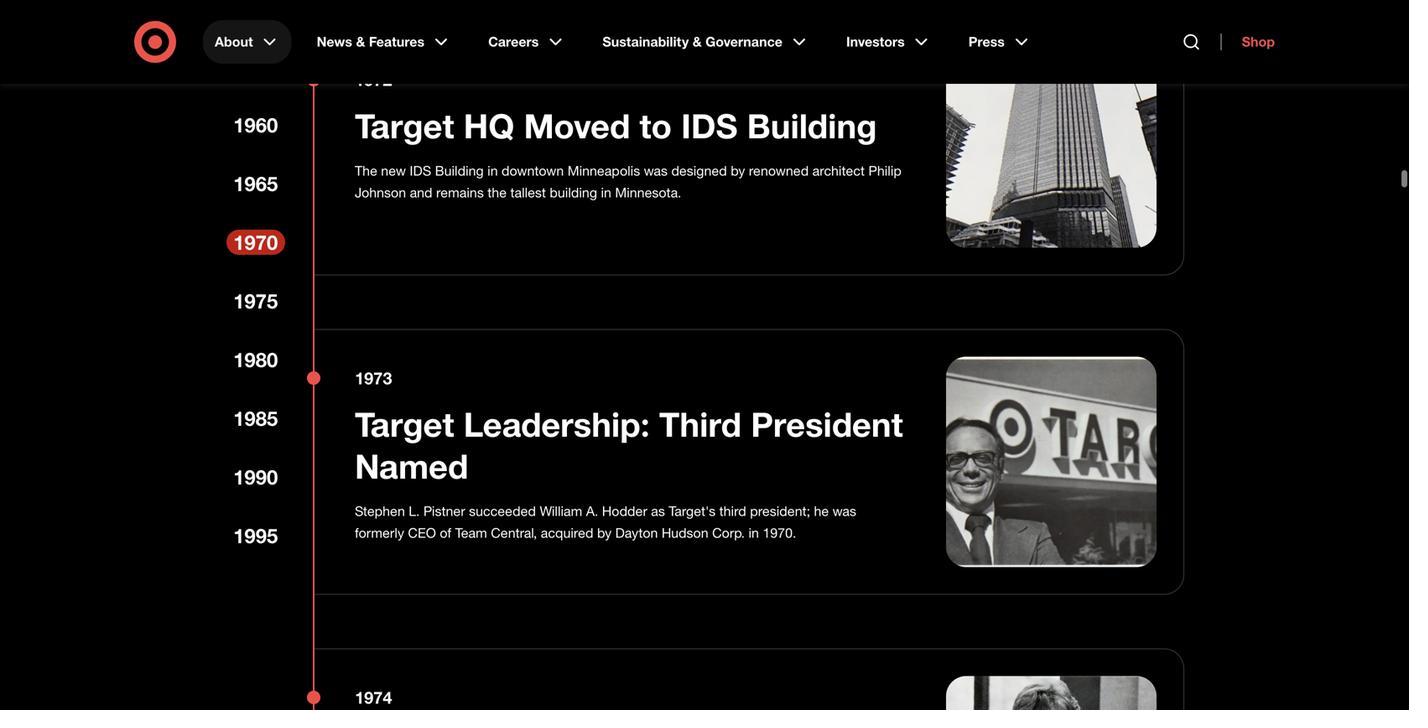 Task type: vqa. For each thing, say whether or not it's contained in the screenshot.
first & from the right
yes



Task type: describe. For each thing, give the bounding box(es) containing it.
about
[[215, 34, 253, 50]]

0 vertical spatial building
[[747, 105, 877, 146]]

building inside the new ids building in downtown minneapolis was designed by renowned architect philip johnson and remains the tallest building in minnesota.
[[435, 163, 484, 179]]

press
[[969, 34, 1005, 50]]

of
[[440, 525, 451, 542]]

and
[[410, 185, 433, 201]]

news & features
[[317, 34, 425, 50]]

by inside stephen l. pistner succeeded william a. hodder as target's third president; he was formerly ceo of team central, acquired by dayton hudson corp. in 1970.
[[597, 525, 612, 542]]

by inside the new ids building in downtown minneapolis was designed by renowned architect philip johnson and remains the tallest building in minnesota.
[[731, 163, 745, 179]]

investors link
[[835, 20, 944, 64]]

l.
[[409, 503, 420, 520]]

shop
[[1242, 34, 1275, 50]]

1990
[[233, 465, 278, 489]]

stephen
[[355, 503, 405, 520]]

1960 link
[[227, 112, 285, 138]]

1960
[[233, 113, 278, 137]]

1970.
[[763, 525, 796, 542]]

a man wearing glasses and a suit image
[[946, 357, 1157, 568]]

was inside the new ids building in downtown minneapolis was designed by renowned architect philip johnson and remains the tallest building in minnesota.
[[644, 163, 668, 179]]

designed
[[672, 163, 727, 179]]

central,
[[491, 525, 537, 542]]

to
[[640, 105, 672, 146]]

minneapolis
[[568, 163, 640, 179]]

1965
[[233, 172, 278, 196]]

hq
[[464, 105, 515, 146]]

1980
[[233, 348, 278, 372]]

a.
[[586, 503, 598, 520]]

pistner
[[424, 503, 465, 520]]

investors
[[846, 34, 905, 50]]

building
[[550, 185, 597, 201]]

formerly
[[355, 525, 404, 542]]

careers link
[[477, 20, 577, 64]]

downtown
[[502, 163, 564, 179]]

press link
[[957, 20, 1043, 64]]

careers
[[488, 34, 539, 50]]

third
[[659, 404, 742, 445]]

1965 link
[[227, 171, 285, 196]]

target for target leadership:  third president named
[[355, 404, 454, 445]]

1985 link
[[227, 406, 285, 431]]

1980 link
[[227, 347, 285, 372]]

tallest
[[510, 185, 546, 201]]

sustainability
[[603, 34, 689, 50]]

1975
[[233, 289, 278, 313]]

1990 link
[[227, 465, 285, 490]]

the new ids building in downtown minneapolis was designed by renowned architect philip johnson and remains the tallest building in minnesota.
[[355, 163, 902, 201]]

remains
[[436, 185, 484, 201]]

target hq moved to ids building
[[355, 105, 877, 146]]

johnson
[[355, 185, 406, 201]]

1 horizontal spatial ids
[[681, 105, 738, 146]]

renowned
[[749, 163, 809, 179]]

dayton
[[615, 525, 658, 542]]

1974
[[355, 688, 392, 708]]

was inside stephen l. pistner succeeded william a. hodder as target's third president; he was formerly ceo of team central, acquired by dayton hudson corp. in 1970.
[[833, 503, 857, 520]]

target's
[[669, 503, 716, 520]]

1995 link
[[227, 523, 285, 549]]

architect
[[813, 163, 865, 179]]

features
[[369, 34, 425, 50]]

& for features
[[356, 34, 365, 50]]

1995
[[233, 524, 278, 548]]

the
[[488, 185, 507, 201]]



Task type: locate. For each thing, give the bounding box(es) containing it.
1 horizontal spatial in
[[601, 185, 611, 201]]

1 vertical spatial target
[[355, 404, 454, 445]]

team
[[455, 525, 487, 542]]

0 horizontal spatial in
[[488, 163, 498, 179]]

2 vertical spatial in
[[749, 525, 759, 542]]

governance
[[706, 34, 783, 50]]

he
[[814, 503, 829, 520]]

ids inside the new ids building in downtown minneapolis was designed by renowned architect philip johnson and remains the tallest building in minnesota.
[[410, 163, 431, 179]]

philip
[[869, 163, 902, 179]]

0 vertical spatial target
[[355, 105, 454, 146]]

was
[[644, 163, 668, 179], [833, 503, 857, 520]]

1 vertical spatial in
[[601, 185, 611, 201]]

by down a.
[[597, 525, 612, 542]]

0 horizontal spatial ids
[[410, 163, 431, 179]]

0 vertical spatial by
[[731, 163, 745, 179]]

2 & from the left
[[693, 34, 702, 50]]

sustainability & governance link
[[591, 20, 821, 64]]

william
[[540, 503, 582, 520]]

leadership:
[[464, 404, 650, 445]]

target
[[355, 105, 454, 146], [355, 404, 454, 445]]

succeeded
[[469, 503, 536, 520]]

1 & from the left
[[356, 34, 365, 50]]

about link
[[203, 20, 292, 64]]

ids
[[681, 105, 738, 146], [410, 163, 431, 179]]

1 vertical spatial was
[[833, 503, 857, 520]]

target up "named"
[[355, 404, 454, 445]]

1 horizontal spatial was
[[833, 503, 857, 520]]

&
[[356, 34, 365, 50], [693, 34, 702, 50]]

by
[[731, 163, 745, 179], [597, 525, 612, 542]]

1973
[[355, 368, 392, 388]]

target up new
[[355, 105, 454, 146]]

president
[[751, 404, 903, 445]]

news
[[317, 34, 352, 50]]

0 horizontal spatial &
[[356, 34, 365, 50]]

in inside stephen l. pistner succeeded william a. hodder as target's third president; he was formerly ceo of team central, acquired by dayton hudson corp. in 1970.
[[749, 525, 759, 542]]

as
[[651, 503, 665, 520]]

in down the minneapolis
[[601, 185, 611, 201]]

by right designed
[[731, 163, 745, 179]]

was right the he
[[833, 503, 857, 520]]

& for governance
[[693, 34, 702, 50]]

0 vertical spatial in
[[488, 163, 498, 179]]

moved
[[524, 105, 630, 146]]

stephen l. pistner succeeded william a. hodder as target's third president; he was formerly ceo of team central, acquired by dayton hudson corp. in 1970.
[[355, 503, 857, 542]]

0 horizontal spatial building
[[435, 163, 484, 179]]

the
[[355, 163, 377, 179]]

sustainability & governance
[[603, 34, 783, 50]]

1 vertical spatial by
[[597, 525, 612, 542]]

corp.
[[712, 525, 745, 542]]

ids up and
[[410, 163, 431, 179]]

target for target hq moved to ids building
[[355, 105, 454, 146]]

1 vertical spatial ids
[[410, 163, 431, 179]]

1 target from the top
[[355, 105, 454, 146]]

in
[[488, 163, 498, 179], [601, 185, 611, 201], [749, 525, 759, 542]]

1975 link
[[227, 289, 285, 314]]

ceo
[[408, 525, 436, 542]]

third
[[719, 503, 746, 520]]

2 horizontal spatial in
[[749, 525, 759, 542]]

a tall building with a flag image
[[946, 37, 1157, 248]]

1 vertical spatial building
[[435, 163, 484, 179]]

shop link
[[1221, 34, 1275, 50]]

1 horizontal spatial building
[[747, 105, 877, 146]]

1985
[[233, 406, 278, 431]]

2 target from the top
[[355, 404, 454, 445]]

& left governance
[[693, 34, 702, 50]]

target inside target leadership:  third president named
[[355, 404, 454, 445]]

ids up designed
[[681, 105, 738, 146]]

0 horizontal spatial by
[[597, 525, 612, 542]]

1970 link
[[227, 230, 285, 255]]

1 horizontal spatial &
[[693, 34, 702, 50]]

named
[[355, 446, 468, 487]]

target leadership:  third president named
[[355, 404, 903, 487]]

1972
[[355, 70, 392, 90]]

0 vertical spatial was
[[644, 163, 668, 179]]

& right news
[[356, 34, 365, 50]]

building up remains
[[435, 163, 484, 179]]

1970
[[233, 230, 278, 255]]

new
[[381, 163, 406, 179]]

news & features link
[[305, 20, 463, 64]]

0 vertical spatial ids
[[681, 105, 738, 146]]

hodder
[[602, 503, 647, 520]]

acquired
[[541, 525, 594, 542]]

0 horizontal spatial was
[[644, 163, 668, 179]]

& inside 'link'
[[693, 34, 702, 50]]

in right corp.
[[749, 525, 759, 542]]

building
[[747, 105, 877, 146], [435, 163, 484, 179]]

was up minnesota.
[[644, 163, 668, 179]]

hudson
[[662, 525, 709, 542]]

building up architect
[[747, 105, 877, 146]]

president;
[[750, 503, 810, 520]]

1 horizontal spatial by
[[731, 163, 745, 179]]

in up the
[[488, 163, 498, 179]]

minnesota.
[[615, 185, 681, 201]]



